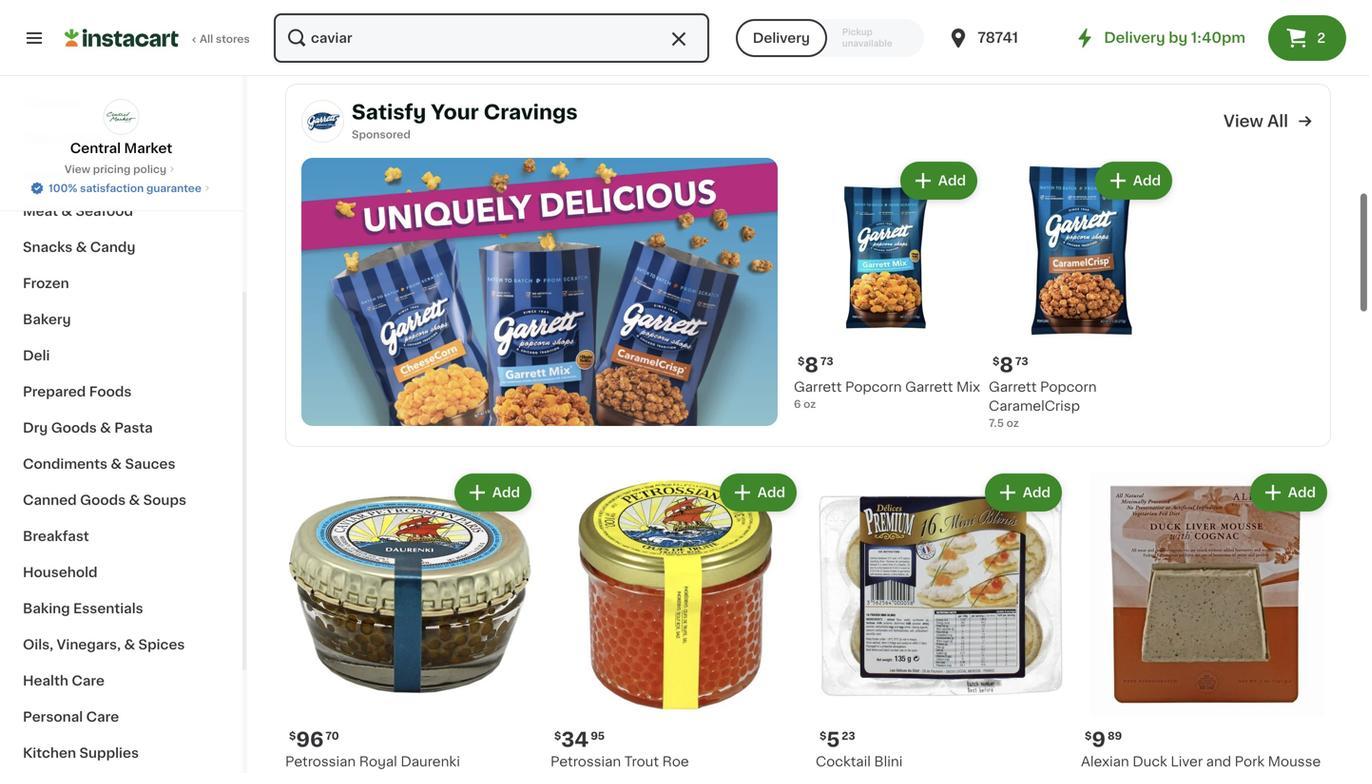 Task type: vqa. For each thing, say whether or not it's contained in the screenshot.
34 "Petrossian"
yes



Task type: describe. For each thing, give the bounding box(es) containing it.
product group containing 34
[[551, 470, 801, 773]]

kitchen supplies
[[23, 747, 139, 760]]

product group containing 9
[[1082, 470, 1332, 773]]

breakfast
[[23, 530, 89, 543]]

100% satisfaction guarantee
[[49, 183, 202, 194]]

oils,
[[23, 638, 53, 652]]

all stores
[[200, 34, 250, 44]]

pricing
[[93, 164, 131, 175]]

$ 9 89
[[1085, 730, 1123, 750]]

sponsored badge image for 4.2
[[816, 45, 874, 56]]

$ 8 73 for garrett popcorn garrett mix
[[798, 355, 834, 375]]

89
[[1108, 731, 1123, 741]]

2 button
[[1269, 15, 1347, 61]]

dry
[[23, 421, 48, 435]]

96
[[296, 730, 324, 750]]

100% satisfaction guarantee button
[[30, 177, 213, 196]]

dry goods & pasta
[[23, 421, 153, 435]]

condiments & sauces link
[[11, 446, 231, 482]]

oils, vinegars, & spices link
[[11, 627, 231, 663]]

garrett popcorn caramelcrisp 7.5 oz
[[989, 380, 1097, 429]]

snacks & candy
[[23, 241, 136, 254]]

beverages link
[[11, 157, 231, 193]]

your
[[431, 102, 479, 122]]

5
[[827, 730, 840, 750]]

service type group
[[736, 19, 925, 57]]

dairy
[[23, 132, 60, 146]]

Search field
[[274, 13, 709, 63]]

& left spices
[[124, 638, 135, 652]]

cravings
[[484, 102, 578, 122]]

oils, vinegars, & spices
[[23, 638, 185, 652]]

market
[[124, 142, 172, 155]]

product group containing patagonia provisions smoked mussels
[[551, 0, 801, 61]]

add for cocktail blini
[[1023, 486, 1051, 499]]

snacks
[[23, 241, 73, 254]]

baking
[[23, 602, 70, 615]]

goods for dry
[[51, 421, 97, 435]]

oz inside garrett popcorn caramelcrisp 7.5 oz
[[1007, 418, 1020, 429]]

seafood
[[76, 205, 133, 218]]

8 for garrett popcorn garrett mix
[[805, 355, 819, 375]]

petrossian royal daurenki
[[285, 755, 460, 769]]

view all
[[1224, 113, 1289, 129]]

by
[[1169, 31, 1188, 45]]

view pricing policy link
[[65, 162, 178, 177]]

condiments & sauces
[[23, 458, 175, 471]]

petrossian for 96
[[285, 755, 356, 769]]

6 inside garrett popcorn garrett mix 6 oz
[[794, 399, 801, 410]]

popcorn for caramelcrisp
[[1041, 380, 1097, 394]]

herb
[[1008, 0, 1041, 7]]

delivery by 1:40pm link
[[1074, 27, 1246, 49]]

condiments
[[23, 458, 107, 471]]

goods for canned
[[80, 494, 126, 507]]

all stores link
[[65, 11, 251, 65]]

add button for petrossian trout roe
[[722, 476, 795, 510]]

78741 button
[[948, 11, 1062, 65]]

canned
[[23, 494, 77, 507]]

dry goods & pasta link
[[11, 410, 231, 446]]

all inside "link"
[[200, 34, 213, 44]]

patagonia for patagonia provisions smoked mussels
[[551, 0, 618, 7]]

dominique
[[1145, 0, 1218, 7]]

personal care
[[23, 711, 119, 724]]

100%
[[49, 183, 78, 194]]

candy
[[90, 241, 136, 254]]

health care link
[[11, 663, 231, 699]]

23
[[842, 731, 856, 741]]

spo
[[352, 129, 373, 140]]

breakfast link
[[11, 518, 231, 555]]

add button for petrossian royal daurenki
[[456, 476, 530, 510]]

pork
[[1235, 755, 1265, 769]]

2
[[1318, 31, 1326, 45]]

health care
[[23, 674, 105, 688]]

smoked inside patagonia provisions smoked mussels
[[693, 0, 748, 7]]

add for garrett popcorn garrett mix
[[939, 174, 966, 187]]

petrossian trout roe
[[551, 755, 689, 769]]

oz inside patagonia provisions lemon herb mussels 4.2 oz
[[836, 31, 849, 41]]

household
[[23, 566, 98, 579]]

instacart logo image
[[65, 27, 179, 49]]

eggs
[[77, 132, 112, 146]]

salmon
[[1245, 12, 1295, 26]]

guarantee
[[146, 183, 202, 194]]

deli
[[23, 349, 50, 362]]

canned goods & soups
[[23, 494, 186, 507]]

foods
[[89, 385, 132, 399]]

essentials
[[73, 602, 143, 615]]

kitchen
[[23, 747, 76, 760]]

central market logo image
[[103, 99, 139, 135]]

7.5
[[989, 418, 1004, 429]]

6 inside the gerard & dominique seafoods european style smoked salmon 6 oz
[[1082, 31, 1089, 41]]

delivery for delivery
[[753, 31, 810, 45]]

beverages
[[23, 168, 96, 182]]

frozen
[[23, 277, 69, 290]]

petrossian for 34
[[551, 755, 621, 769]]

supplies
[[79, 747, 139, 760]]

garrett popcorn garrett mix 6 oz
[[794, 380, 981, 410]]

garrett popcorn image
[[302, 158, 778, 426]]

& inside the gerard & dominique seafoods european style smoked salmon 6 oz
[[1131, 0, 1142, 7]]

product group containing patagonia provisions lemon herb mussels
[[816, 0, 1066, 61]]

kitchen supplies link
[[11, 735, 231, 771]]

34
[[562, 730, 589, 750]]

patagonia for patagonia provisions lemon herb mussels 4.2 oz
[[816, 0, 883, 7]]

$ 8 73 for garrett popcorn caramelcrisp
[[993, 355, 1029, 375]]

deli link
[[11, 338, 231, 374]]

satisfaction
[[80, 183, 144, 194]]



Task type: locate. For each thing, give the bounding box(es) containing it.
1 horizontal spatial petrossian
[[551, 755, 621, 769]]

8 up garrett popcorn garrett mix 6 oz
[[805, 355, 819, 375]]

$ left 70
[[289, 731, 296, 741]]

delivery button
[[736, 19, 827, 57]]

$ inside $ 34 95
[[555, 731, 562, 741]]

1 vertical spatial all
[[1268, 113, 1289, 129]]

2 mussels from the left
[[816, 12, 871, 26]]

mousse
[[1269, 755, 1322, 769]]

sponsored badge image for style
[[1082, 45, 1139, 56]]

70
[[326, 731, 339, 741]]

$ for cocktail blini
[[820, 731, 827, 741]]

royal
[[359, 755, 397, 769]]

product group containing 5
[[816, 470, 1066, 773]]

$ for garrett popcorn caramelcrisp
[[993, 356, 1000, 367]]

4.2
[[816, 31, 833, 41]]

popcorn inside garrett popcorn caramelcrisp 7.5 oz
[[1041, 380, 1097, 394]]

0 horizontal spatial $ 8 73
[[798, 355, 834, 375]]

add for garrett popcorn caramelcrisp
[[1134, 174, 1161, 187]]

delivery inside button
[[753, 31, 810, 45]]

popcorn
[[846, 380, 902, 394], [1041, 380, 1097, 394]]

2 horizontal spatial garrett
[[989, 380, 1037, 394]]

mix
[[957, 380, 981, 394]]

1 horizontal spatial $ 8 73
[[993, 355, 1029, 375]]

8 up 'caramelcrisp'
[[1000, 355, 1014, 375]]

provisions for lemon
[[886, 0, 955, 7]]

add button for garrett popcorn caramelcrisp
[[1098, 164, 1171, 198]]

$
[[798, 356, 805, 367], [993, 356, 1000, 367], [289, 731, 296, 741], [555, 731, 562, 741], [820, 731, 827, 741], [1085, 731, 1092, 741]]

smoked inside the gerard & dominique seafoods european style smoked salmon 6 oz
[[1187, 12, 1241, 26]]

sauces
[[125, 458, 175, 471]]

add
[[939, 174, 966, 187], [1134, 174, 1161, 187], [493, 486, 520, 499], [758, 486, 786, 499], [1023, 486, 1051, 499], [1289, 486, 1317, 499]]

duck
[[1133, 755, 1168, 769]]

gerard
[[1082, 0, 1128, 7]]

snacks & candy link
[[11, 229, 231, 265]]

provisions inside patagonia provisions lemon herb mussels 4.2 oz
[[886, 0, 955, 7]]

prepared foods link
[[11, 374, 231, 410]]

produce link
[[11, 85, 231, 121]]

patagonia inside patagonia provisions lemon herb mussels 4.2 oz
[[816, 0, 883, 7]]

add button for cocktail blini
[[987, 476, 1061, 510]]

alexian duck liver and pork mousse
[[1082, 755, 1322, 773]]

goods inside dry goods & pasta link
[[51, 421, 97, 435]]

gerard & dominique seafoods european style smoked salmon 6 oz
[[1082, 0, 1295, 41]]

$ 34 95
[[555, 730, 605, 750]]

add button for garrett popcorn garrett mix
[[903, 164, 976, 198]]

provisions
[[621, 0, 689, 7], [886, 0, 955, 7]]

view inside view pricing policy link
[[65, 164, 90, 175]]

product group
[[551, 0, 801, 61], [816, 0, 1066, 61], [1082, 0, 1332, 61], [794, 158, 982, 412], [989, 158, 1177, 431], [285, 470, 536, 773], [551, 470, 801, 773], [816, 470, 1066, 773], [1082, 470, 1332, 773]]

& left pasta
[[100, 421, 111, 435]]

1 horizontal spatial smoked
[[1187, 12, 1241, 26]]

caramelcrisp
[[989, 400, 1081, 413]]

0 horizontal spatial mussels
[[551, 12, 606, 26]]

1 provisions from the left
[[621, 0, 689, 7]]

1 horizontal spatial all
[[1268, 113, 1289, 129]]

2 patagonia from the left
[[816, 0, 883, 7]]

add for alexian duck liver and pork mousse
[[1289, 486, 1317, 499]]

8
[[805, 355, 819, 375], [1000, 355, 1014, 375]]

sponsored badge image
[[816, 45, 874, 56], [1082, 45, 1139, 56]]

popcorn up 'caramelcrisp'
[[1041, 380, 1097, 394]]

& up european
[[1131, 0, 1142, 7]]

delivery down european
[[1105, 31, 1166, 45]]

0 horizontal spatial delivery
[[753, 31, 810, 45]]

view for view all
[[1224, 113, 1264, 129]]

sponsored badge image down 4.2
[[816, 45, 874, 56]]

personal
[[23, 711, 83, 724]]

popcorn left the mix
[[846, 380, 902, 394]]

view for view pricing policy
[[65, 164, 90, 175]]

meat & seafood
[[23, 205, 133, 218]]

0 horizontal spatial patagonia
[[551, 0, 618, 7]]

0 vertical spatial all
[[200, 34, 213, 44]]

0 vertical spatial smoked
[[693, 0, 748, 7]]

bakery
[[23, 313, 71, 326]]

all left the stores
[[200, 34, 213, 44]]

blini
[[875, 755, 903, 769]]

dairy & eggs link
[[11, 121, 231, 157]]

0 horizontal spatial sponsored badge image
[[816, 45, 874, 56]]

add button for alexian duck liver and pork mousse
[[1253, 476, 1326, 510]]

& left sauces
[[111, 458, 122, 471]]

care down vinegars,
[[72, 674, 105, 688]]

cocktail
[[816, 755, 871, 769]]

& left the candy
[[76, 241, 87, 254]]

1 8 from the left
[[805, 355, 819, 375]]

2 popcorn from the left
[[1041, 380, 1097, 394]]

$ inside $ 96 70
[[289, 731, 296, 741]]

2 petrossian from the left
[[551, 755, 621, 769]]

delivery by 1:40pm
[[1105, 31, 1246, 45]]

0 horizontal spatial 8
[[805, 355, 819, 375]]

oz
[[836, 31, 849, 41], [1091, 31, 1104, 41], [804, 399, 816, 410], [1007, 418, 1020, 429]]

None search field
[[272, 11, 711, 65]]

1 vertical spatial view
[[65, 164, 90, 175]]

add for petrossian trout roe
[[758, 486, 786, 499]]

1 horizontal spatial garrett
[[906, 380, 954, 394]]

0 vertical spatial care
[[72, 674, 105, 688]]

0 horizontal spatial 6
[[794, 399, 801, 410]]

2 $ 8 73 from the left
[[993, 355, 1029, 375]]

goods down condiments & sauces
[[80, 494, 126, 507]]

& down 100%
[[61, 205, 72, 218]]

prepared
[[23, 385, 86, 399]]

2 provisions from the left
[[886, 0, 955, 7]]

1 horizontal spatial 6
[[1082, 31, 1089, 41]]

provisions for smoked
[[621, 0, 689, 7]]

0 horizontal spatial 73
[[821, 356, 834, 367]]

goods down prepared foods
[[51, 421, 97, 435]]

& left eggs
[[63, 132, 74, 146]]

$ up 'caramelcrisp'
[[993, 356, 1000, 367]]

mussels inside patagonia provisions smoked mussels
[[551, 12, 606, 26]]

frozen link
[[11, 265, 231, 302]]

trout
[[625, 755, 659, 769]]

0 horizontal spatial all
[[200, 34, 213, 44]]

oz inside the gerard & dominique seafoods european style smoked salmon 6 oz
[[1091, 31, 1104, 41]]

1 patagonia from the left
[[551, 0, 618, 7]]

$ up garrett popcorn garrett mix 6 oz
[[798, 356, 805, 367]]

meat
[[23, 205, 58, 218]]

household link
[[11, 555, 231, 591]]

$ inside the $ 9 89
[[1085, 731, 1092, 741]]

95
[[591, 731, 605, 741]]

9
[[1092, 730, 1106, 750]]

1 horizontal spatial mussels
[[816, 12, 871, 26]]

3 garrett from the left
[[989, 380, 1037, 394]]

$ for petrossian trout roe
[[555, 731, 562, 741]]

$ 8 73 up 'caramelcrisp'
[[993, 355, 1029, 375]]

delivery for delivery by 1:40pm
[[1105, 31, 1166, 45]]

0 vertical spatial view
[[1224, 113, 1264, 129]]

0 vertical spatial goods
[[51, 421, 97, 435]]

$ 8 73
[[798, 355, 834, 375], [993, 355, 1029, 375]]

1 sponsored badge image from the left
[[816, 45, 874, 56]]

0 horizontal spatial provisions
[[621, 0, 689, 7]]

goods
[[51, 421, 97, 435], [80, 494, 126, 507]]

style
[[1149, 12, 1183, 26]]

73 for garrett popcorn garrett mix
[[821, 356, 834, 367]]

1 horizontal spatial patagonia
[[816, 0, 883, 7]]

view down 1:40pm
[[1224, 113, 1264, 129]]

add for petrossian royal daurenki
[[493, 486, 520, 499]]

personal care link
[[11, 699, 231, 735]]

& inside 'link'
[[76, 241, 87, 254]]

1 mussels from the left
[[551, 12, 606, 26]]

patagonia inside patagonia provisions smoked mussels
[[551, 0, 618, 7]]

dairy & eggs
[[23, 132, 112, 146]]

1 vertical spatial care
[[86, 711, 119, 724]]

$ 8 73 up garrett popcorn garrett mix 6 oz
[[798, 355, 834, 375]]

1 garrett from the left
[[794, 380, 842, 394]]

sponsored badge image down european
[[1082, 45, 1139, 56]]

$ for petrossian royal daurenki
[[289, 731, 296, 741]]

petrossian down $ 34 95
[[551, 755, 621, 769]]

1 vertical spatial 6
[[794, 399, 801, 410]]

73 for garrett popcorn caramelcrisp
[[1016, 356, 1029, 367]]

view pricing policy
[[65, 164, 167, 175]]

1 horizontal spatial delivery
[[1105, 31, 1166, 45]]

prepared foods
[[23, 385, 132, 399]]

1 vertical spatial smoked
[[1187, 12, 1241, 26]]

care inside personal care link
[[86, 711, 119, 724]]

0 horizontal spatial popcorn
[[846, 380, 902, 394]]

smoked up delivery button
[[693, 0, 748, 7]]

0 vertical spatial 6
[[1082, 31, 1089, 41]]

2 sponsored badge image from the left
[[1082, 45, 1139, 56]]

& left soups
[[129, 494, 140, 507]]

meat & seafood link
[[11, 193, 231, 229]]

73 up garrett popcorn garrett mix 6 oz
[[821, 356, 834, 367]]

policy
[[133, 164, 167, 175]]

petrossian down $ 96 70
[[285, 755, 356, 769]]

oz inside garrett popcorn garrett mix 6 oz
[[804, 399, 816, 410]]

2 73 from the left
[[1016, 356, 1029, 367]]

mussels inside patagonia provisions lemon herb mussels 4.2 oz
[[816, 12, 871, 26]]

73 up 'caramelcrisp'
[[1016, 356, 1029, 367]]

all
[[200, 34, 213, 44], [1268, 113, 1289, 129]]

0 horizontal spatial petrossian
[[285, 755, 356, 769]]

bakery link
[[11, 302, 231, 338]]

goods inside canned goods & soups link
[[80, 494, 126, 507]]

$ left "89"
[[1085, 731, 1092, 741]]

product group containing 96
[[285, 470, 536, 773]]

0 horizontal spatial view
[[65, 164, 90, 175]]

patagonia provisions smoked mussels button
[[551, 0, 801, 44]]

central market link
[[70, 99, 172, 158]]

garrett inside garrett popcorn caramelcrisp 7.5 oz
[[989, 380, 1037, 394]]

care for personal care
[[86, 711, 119, 724]]

care for health care
[[72, 674, 105, 688]]

1:40pm
[[1192, 31, 1246, 45]]

$ for alexian duck liver and pork mousse
[[1085, 731, 1092, 741]]

0 horizontal spatial smoked
[[693, 0, 748, 7]]

1 vertical spatial goods
[[80, 494, 126, 507]]

care inside health care link
[[72, 674, 105, 688]]

care
[[72, 674, 105, 688], [86, 711, 119, 724]]

roe
[[663, 755, 689, 769]]

provisions inside patagonia provisions smoked mussels
[[621, 0, 689, 7]]

78741
[[978, 31, 1019, 45]]

$ for garrett popcorn garrett mix
[[798, 356, 805, 367]]

delivery left 4.2
[[753, 31, 810, 45]]

1 horizontal spatial popcorn
[[1041, 380, 1097, 394]]

garrett popcorn logo image
[[302, 100, 344, 143]]

1 horizontal spatial sponsored badge image
[[1082, 45, 1139, 56]]

1 petrossian from the left
[[285, 755, 356, 769]]

$ left 23
[[820, 731, 827, 741]]

all down 2 button
[[1268, 113, 1289, 129]]

1 horizontal spatial view
[[1224, 113, 1264, 129]]

nsored
[[373, 129, 411, 140]]

patagonia provisions lemon herb mussels 4.2 oz
[[816, 0, 1041, 41]]

2 garrett from the left
[[906, 380, 954, 394]]

health
[[23, 674, 68, 688]]

1 $ 8 73 from the left
[[798, 355, 834, 375]]

garrett for garrett popcorn caramelcrisp
[[989, 380, 1037, 394]]

$ inside $ 5 23
[[820, 731, 827, 741]]

satisfy
[[352, 102, 427, 122]]

baking essentials link
[[11, 591, 231, 627]]

patagonia provisions smoked mussels
[[551, 0, 748, 26]]

care up supplies
[[86, 711, 119, 724]]

central market
[[70, 142, 172, 155]]

0 horizontal spatial garrett
[[794, 380, 842, 394]]

1 73 from the left
[[821, 356, 834, 367]]

lemon
[[958, 0, 1004, 7]]

2 8 from the left
[[1000, 355, 1014, 375]]

alexian
[[1082, 755, 1130, 769]]

1 popcorn from the left
[[846, 380, 902, 394]]

& inside "link"
[[111, 458, 122, 471]]

view up 100%
[[65, 164, 90, 175]]

product group containing gerard & dominique seafoods european style smoked salmon
[[1082, 0, 1332, 61]]

popcorn for garrett
[[846, 380, 902, 394]]

liver
[[1171, 755, 1203, 769]]

1 horizontal spatial 73
[[1016, 356, 1029, 367]]

popcorn inside garrett popcorn garrett mix 6 oz
[[846, 380, 902, 394]]

&
[[1131, 0, 1142, 7], [63, 132, 74, 146], [61, 205, 72, 218], [76, 241, 87, 254], [100, 421, 111, 435], [111, 458, 122, 471], [129, 494, 140, 507], [124, 638, 135, 652]]

daurenki
[[401, 755, 460, 769]]

baking essentials
[[23, 602, 143, 615]]

smoked up 1:40pm
[[1187, 12, 1241, 26]]

8 for garrett popcorn caramelcrisp
[[1000, 355, 1014, 375]]

1 horizontal spatial 8
[[1000, 355, 1014, 375]]

1 horizontal spatial provisions
[[886, 0, 955, 7]]

stores
[[216, 34, 250, 44]]

garrett for garrett popcorn garrett mix
[[794, 380, 842, 394]]

$ left 95
[[555, 731, 562, 741]]

canned goods & soups link
[[11, 482, 231, 518]]



